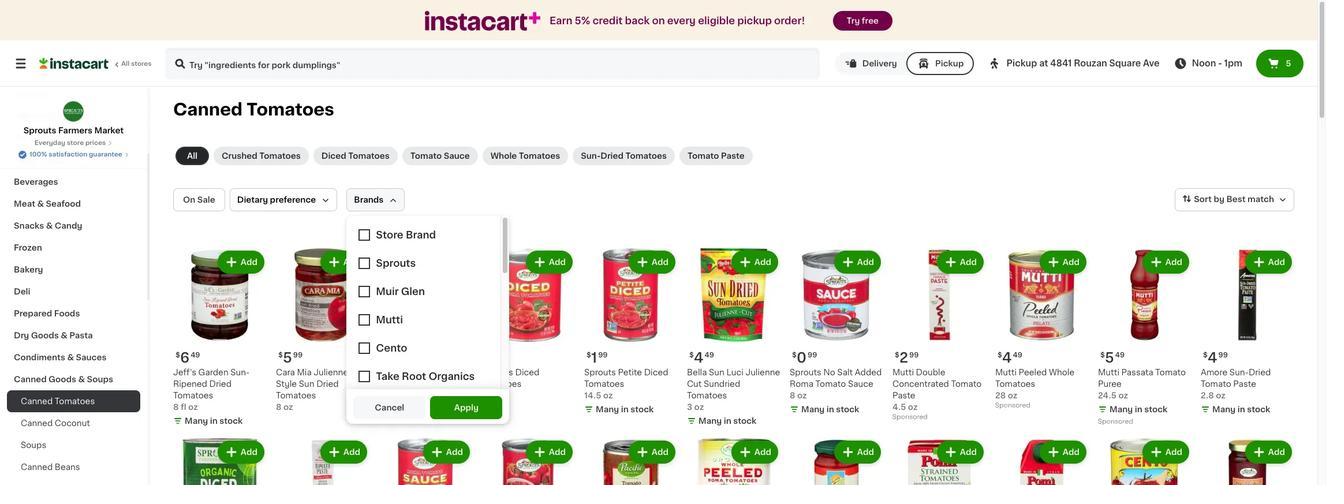 Task type: vqa. For each thing, say whether or not it's contained in the screenshot.


Task type: describe. For each thing, give the bounding box(es) containing it.
many in stock for $ 1 99
[[596, 405, 654, 414]]

double
[[916, 369, 946, 377]]

sprouts for sprouts diced tomatoes no salt added 14.5 oz
[[379, 369, 411, 377]]

sprouts for sprouts brands
[[14, 112, 47, 120]]

5%
[[575, 16, 591, 25]]

tomatoes inside cara mia julienne style sun dried tomatoes 8 oz
[[276, 392, 316, 400]]

earn 5% credit back on every eligible pickup order!
[[550, 16, 806, 25]]

8 for cara mia julienne style sun dried tomatoes 8 oz
[[276, 403, 282, 411]]

pickup for pickup at 4841 rouzan square ave
[[1007, 59, 1038, 68]]

$ for sprouts diced tomatoes no salt added
[[381, 352, 386, 359]]

cancel
[[375, 404, 405, 412]]

added inside sprouts diced tomatoes no salt added 14.5 oz
[[379, 392, 406, 400]]

no inside sprouts diced tomatoes no salt added 14.5 oz
[[421, 380, 433, 388]]

$ for sprouts petite diced tomatoes
[[587, 352, 591, 359]]

in for $ 1 99
[[621, 405, 629, 414]]

5 inside the 5 button
[[1286, 59, 1292, 68]]

& for dairy
[[38, 156, 45, 164]]

candy
[[55, 222, 82, 230]]

g
[[499, 392, 505, 400]]

49 for mutti peeled whole tomatoes
[[1013, 352, 1023, 359]]

tomatoes inside mutti peeled whole tomatoes 28 oz
[[996, 380, 1036, 388]]

$ 0 99
[[793, 351, 818, 364]]

100% satisfaction guarantee
[[30, 151, 122, 158]]

sun inside cara mia julienne style sun dried tomatoes 8 oz
[[299, 380, 315, 388]]

4841
[[1051, 59, 1072, 68]]

8 for sprouts no salt added roma tomato sauce 8 oz
[[790, 392, 796, 400]]

apply button
[[431, 396, 503, 419]]

tomato inside amore sun-dried tomato paste 2.8 oz
[[1201, 380, 1232, 388]]

& for snacks
[[46, 222, 53, 230]]

$ 4 49 for bella sun luci julienne cut sundried tomatoes
[[690, 351, 714, 364]]

$ 6 49
[[176, 351, 200, 364]]

dried inside cara mia julienne style sun dried tomatoes 8 oz
[[317, 380, 339, 388]]

julienne inside bella sun luci julienne cut sundried tomatoes 3 oz
[[746, 369, 781, 377]]

$ 5 99
[[278, 351, 303, 364]]

no inside sprouts no salt added roma tomato sauce 8 oz
[[824, 369, 836, 377]]

whole inside mutti peeled whole tomatoes 28 oz
[[1050, 369, 1075, 377]]

instacart logo image
[[39, 57, 109, 70]]

tomato sauce
[[411, 152, 470, 160]]

in for $ 4 99
[[1238, 405, 1246, 414]]

stock for $ 4 49
[[734, 417, 757, 425]]

$ for mutti double concentrated tomato paste
[[895, 352, 900, 359]]

diced tomatoes
[[322, 152, 390, 160]]

meat & seafood link
[[7, 193, 140, 215]]

canned tomatoes link
[[7, 390, 140, 412]]

pickup
[[738, 16, 772, 25]]

stock for $ 4 99
[[1248, 405, 1271, 414]]

ave
[[1144, 59, 1160, 68]]

sprouts brands
[[14, 112, 78, 120]]

cancel button
[[354, 396, 426, 419]]

Search field
[[166, 49, 819, 79]]

0 vertical spatial sauce
[[444, 152, 470, 160]]

express icon image
[[425, 11, 541, 30]]

noon
[[1193, 59, 1217, 68]]

dietary preference button
[[230, 188, 338, 211]]

& for condiments
[[67, 354, 74, 362]]

sponsored badge image for 4
[[996, 402, 1031, 409]]

style
[[276, 380, 297, 388]]

tomatoes inside jeff's garden sun- ripened dried tomatoes 8 fl oz
[[173, 392, 213, 400]]

mia
[[297, 369, 312, 377]]

brands inside dropdown button
[[354, 196, 384, 204]]

amore
[[1201, 369, 1228, 377]]

sprouts for sprouts diced tomatoes 794 g
[[482, 369, 513, 377]]

noon - 1pm
[[1193, 59, 1243, 68]]

& for meat
[[37, 200, 44, 208]]

sponsored badge image for 5
[[1099, 418, 1134, 425]]

condiments & sauces
[[14, 354, 107, 362]]

tomatoes inside sprouts diced tomatoes no salt added 14.5 oz
[[379, 380, 419, 388]]

brands button
[[347, 188, 405, 211]]

best match
[[1227, 195, 1275, 203]]

sale
[[197, 196, 215, 204]]

ripened
[[173, 380, 207, 388]]

many for $ 1 99
[[596, 405, 619, 414]]

market
[[94, 127, 124, 135]]

oz inside sprouts no salt added roma tomato sauce 8 oz
[[798, 392, 807, 400]]

4 for amore sun-dried tomato paste
[[1208, 351, 1218, 364]]

many in stock for $ 5 49
[[1110, 405, 1168, 414]]

oz inside bella sun luci julienne cut sundried tomatoes 3 oz
[[695, 403, 704, 411]]

0 horizontal spatial brands
[[49, 112, 78, 120]]

2.8
[[1201, 392, 1215, 400]]

mutti inside mutti passata tomato puree 24.5 oz
[[1099, 369, 1120, 377]]

soups link
[[7, 434, 140, 456]]

49 for bella sun luci julienne cut sundried tomatoes
[[705, 352, 714, 359]]

oz inside mutti passata tomato puree 24.5 oz
[[1119, 392, 1129, 400]]

petite
[[618, 369, 642, 377]]

canned beans
[[21, 463, 80, 471]]

0 horizontal spatial paste
[[721, 152, 745, 160]]

free
[[862, 17, 879, 25]]

sundried
[[704, 380, 741, 388]]

tomato paste
[[688, 152, 745, 160]]

seafood
[[46, 200, 81, 208]]

bella
[[687, 369, 707, 377]]

soups inside 'link'
[[21, 441, 46, 449]]

crushed
[[222, 152, 258, 160]]

square
[[1110, 59, 1142, 68]]

-
[[1219, 59, 1223, 68]]

soups inside 'link'
[[87, 375, 113, 384]]

2 49 from the left
[[499, 352, 508, 359]]

many in stock for $ 4 49
[[699, 417, 757, 425]]

100% satisfaction guarantee button
[[18, 148, 129, 159]]

canned beans link
[[7, 456, 140, 478]]

794
[[482, 392, 497, 400]]

$ for sprouts no salt added roma tomato sauce
[[793, 352, 797, 359]]

canned for canned tomatoes link
[[21, 397, 53, 405]]

jeff's garden sun- ripened dried tomatoes 8 fl oz
[[173, 369, 250, 411]]

pickup button
[[907, 52, 975, 75]]

tomato inside mutti double concentrated tomato paste 4.5 oz
[[952, 380, 982, 388]]

99 for amore sun-dried tomato paste
[[1219, 352, 1229, 359]]

& inside 'link'
[[78, 375, 85, 384]]

meat
[[14, 200, 35, 208]]

sprouts diced tomatoes no salt added 14.5 oz
[[379, 369, 450, 411]]

99 for sprouts diced tomatoes no salt added
[[393, 352, 402, 359]]

99 for sprouts petite diced tomatoes
[[599, 352, 608, 359]]

guarantee
[[89, 151, 122, 158]]

$ 4 99
[[1204, 351, 1229, 364]]

oz inside mutti peeled whole tomatoes 28 oz
[[1008, 392, 1018, 400]]

everyday
[[34, 140, 65, 146]]

in for $ 5 49
[[1135, 405, 1143, 414]]

dried inside amore sun-dried tomato paste 2.8 oz
[[1249, 369, 1272, 377]]

99 for cara mia julienne style sun dried tomatoes
[[293, 352, 303, 359]]

apply
[[454, 404, 479, 412]]

canned goods & soups link
[[7, 369, 140, 390]]

sun- inside amore sun-dried tomato paste 2.8 oz
[[1230, 369, 1249, 377]]

all link
[[176, 147, 209, 165]]

canned goods & soups
[[14, 375, 113, 384]]

$ for jeff's garden sun- ripened dried tomatoes
[[176, 352, 180, 359]]

rouzan
[[1074, 59, 1108, 68]]

100%
[[30, 151, 47, 158]]

$ for bella sun luci julienne cut sundried tomatoes
[[690, 352, 694, 359]]

snacks
[[14, 222, 44, 230]]

earn
[[550, 16, 573, 25]]

on
[[183, 196, 195, 204]]

sort
[[1195, 195, 1212, 203]]

dietary preference
[[237, 196, 316, 204]]

on sale
[[183, 196, 215, 204]]

Best match Sort by field
[[1176, 188, 1295, 211]]

4 for mutti peeled whole tomatoes
[[1003, 351, 1012, 364]]

dairy & eggs
[[14, 156, 68, 164]]

diced inside sprouts diced tomatoes no salt added 14.5 oz
[[413, 369, 437, 377]]

mutti passata tomato puree 24.5 oz
[[1099, 369, 1187, 400]]

stock for $ 6 49
[[220, 417, 243, 425]]

5 for $ 5 49
[[1106, 351, 1115, 364]]

many for $ 5 49
[[1110, 405, 1133, 414]]

diced inside sprouts petite diced tomatoes 14.5 oz
[[644, 369, 669, 377]]

mutti for 2
[[893, 369, 914, 377]]

service type group
[[835, 52, 975, 75]]

roma
[[790, 380, 814, 388]]

credit
[[593, 16, 623, 25]]

fl
[[181, 403, 186, 411]]

delivery button
[[835, 52, 907, 75]]

canned for canned beans link
[[21, 463, 53, 471]]

garden
[[198, 369, 229, 377]]

sprouts for sprouts no salt added roma tomato sauce 8 oz
[[790, 369, 822, 377]]

oz inside mutti double concentrated tomato paste 4.5 oz
[[908, 403, 918, 411]]

49 for mutti passata tomato puree
[[1116, 352, 1125, 359]]

many in stock for $ 6 49
[[185, 417, 243, 425]]



Task type: locate. For each thing, give the bounding box(es) containing it.
add
[[241, 258, 258, 266], [344, 258, 360, 266], [549, 258, 566, 266], [652, 258, 669, 266], [755, 258, 772, 266], [858, 258, 875, 266], [960, 258, 977, 266], [1063, 258, 1080, 266], [1166, 258, 1183, 266], [1269, 258, 1286, 266], [241, 448, 258, 456], [344, 448, 360, 456], [446, 448, 463, 456], [549, 448, 566, 456], [652, 448, 669, 456], [755, 448, 772, 456], [858, 448, 875, 456], [960, 448, 977, 456], [1063, 448, 1080, 456], [1166, 448, 1183, 456], [1269, 448, 1286, 456]]

stock down sprouts no salt added roma tomato sauce 8 oz
[[836, 405, 860, 414]]

1 horizontal spatial canned tomatoes
[[173, 101, 334, 118]]

oz inside sprouts diced tomatoes no salt added 14.5 oz
[[398, 403, 408, 411]]

10 $ from the left
[[1204, 352, 1208, 359]]

0 horizontal spatial soups
[[21, 441, 46, 449]]

sprouts diced tomatoes 794 g
[[482, 369, 540, 400]]

1 vertical spatial canned tomatoes
[[21, 397, 95, 405]]

sprouts farmers market link
[[24, 101, 124, 136]]

sprouts down sprouts brands
[[24, 127, 56, 135]]

stock down sprouts petite diced tomatoes 14.5 oz on the bottom of page
[[631, 405, 654, 414]]

99 for sprouts no salt added roma tomato sauce
[[808, 352, 818, 359]]

1 49 from the left
[[191, 352, 200, 359]]

tomato sauce link
[[402, 147, 478, 165]]

0 vertical spatial paste
[[721, 152, 745, 160]]

paste inside mutti double concentrated tomato paste 4.5 oz
[[893, 392, 916, 400]]

1 horizontal spatial pickup
[[1007, 59, 1038, 68]]

$ up sprouts diced tomatoes no salt added 14.5 oz
[[381, 352, 386, 359]]

1 $ from the left
[[176, 352, 180, 359]]

mutti for 4
[[996, 369, 1017, 377]]

99 up mia
[[293, 352, 303, 359]]

sun down mia
[[299, 380, 315, 388]]

0 vertical spatial 14.5
[[585, 392, 602, 400]]

stock down jeff's garden sun- ripened dried tomatoes 8 fl oz
[[220, 417, 243, 425]]

1 mutti from the left
[[893, 369, 914, 377]]

0 horizontal spatial 5
[[283, 351, 292, 364]]

delivery
[[863, 59, 898, 68]]

sprouts farmers market logo image
[[63, 101, 85, 122]]

in for $ 4 49
[[724, 417, 732, 425]]

$ 4 49 up bella
[[690, 351, 714, 364]]

$ inside $ 6 49
[[176, 352, 180, 359]]

many for $ 4 99
[[1213, 405, 1236, 414]]

paste
[[721, 152, 745, 160], [1234, 380, 1257, 388], [893, 392, 916, 400]]

foods
[[54, 310, 80, 318]]

0 vertical spatial goods
[[31, 332, 59, 340]]

farmers
[[58, 127, 92, 135]]

sprouts up roma
[[790, 369, 822, 377]]

0 vertical spatial all
[[121, 61, 130, 67]]

many in stock down amore sun-dried tomato paste 2.8 oz
[[1213, 405, 1271, 414]]

product group containing 1
[[585, 248, 678, 418]]

on
[[652, 16, 665, 25]]

$ up concentrated
[[895, 352, 900, 359]]

jeff's
[[173, 369, 196, 377]]

canned inside canned goods & soups 'link'
[[14, 375, 47, 384]]

0 horizontal spatial all
[[121, 61, 130, 67]]

mutti
[[893, 369, 914, 377], [996, 369, 1017, 377], [1099, 369, 1120, 377]]

julienne right luci
[[746, 369, 781, 377]]

8 $ from the left
[[998, 352, 1003, 359]]

condiments
[[14, 354, 65, 362]]

sprouts inside sprouts diced tomatoes no salt added 14.5 oz
[[379, 369, 411, 377]]

0 horizontal spatial $ 1 99
[[381, 351, 402, 364]]

whole
[[491, 152, 517, 160], [1050, 369, 1075, 377]]

6 99 from the left
[[1219, 352, 1229, 359]]

goods for dry
[[31, 332, 59, 340]]

1 horizontal spatial whole
[[1050, 369, 1075, 377]]

sun
[[709, 369, 725, 377], [299, 380, 315, 388]]

0 horizontal spatial sponsored badge image
[[893, 414, 928, 421]]

cara mia julienne style sun dried tomatoes 8 oz
[[276, 369, 348, 411]]

$ 1 99 up sprouts petite diced tomatoes 14.5 oz on the bottom of page
[[587, 351, 608, 364]]

49
[[191, 352, 200, 359], [499, 352, 508, 359], [705, 352, 714, 359], [1013, 352, 1023, 359], [1116, 352, 1125, 359]]

frozen link
[[7, 237, 140, 259]]

meat & seafood
[[14, 200, 81, 208]]

1 horizontal spatial soups
[[87, 375, 113, 384]]

$ inside '$ 5 99'
[[278, 352, 283, 359]]

all for all stores
[[121, 61, 130, 67]]

mutti down 2
[[893, 369, 914, 377]]

5 for $ 5 99
[[283, 351, 292, 364]]

0 vertical spatial salt
[[838, 369, 853, 377]]

in down bella sun luci julienne cut sundried tomatoes 3 oz at the right bottom of the page
[[724, 417, 732, 425]]

5 up puree
[[1106, 351, 1115, 364]]

sauces
[[76, 354, 107, 362]]

1 vertical spatial sauce
[[848, 380, 874, 388]]

amore sun-dried tomato paste 2.8 oz
[[1201, 369, 1272, 400]]

product group
[[173, 248, 267, 429], [276, 248, 370, 413], [482, 248, 575, 401], [585, 248, 678, 418], [687, 248, 781, 429], [790, 248, 884, 418], [893, 248, 987, 423], [996, 248, 1089, 412], [1099, 248, 1192, 428], [1201, 248, 1295, 418], [173, 438, 267, 485], [276, 438, 370, 485], [379, 438, 473, 485], [482, 438, 575, 485], [585, 438, 678, 485], [687, 438, 781, 485], [790, 438, 884, 485], [893, 438, 987, 485], [996, 438, 1089, 485], [1099, 438, 1192, 485], [1201, 438, 1295, 485]]

prepared foods
[[14, 310, 80, 318]]

condiments & sauces link
[[7, 347, 140, 369]]

0 vertical spatial whole
[[491, 152, 517, 160]]

None search field
[[165, 47, 820, 80]]

2 julienne from the left
[[746, 369, 781, 377]]

stock for $ 5 49
[[1145, 405, 1168, 414]]

many for $ 0 99
[[802, 405, 825, 414]]

dry goods & pasta
[[14, 332, 93, 340]]

1 horizontal spatial 5
[[1106, 351, 1115, 364]]

beans
[[55, 463, 80, 471]]

1 horizontal spatial 1
[[591, 351, 597, 364]]

dairy
[[14, 156, 36, 164]]

4 49 from the left
[[1013, 352, 1023, 359]]

sprouts left petite
[[585, 369, 616, 377]]

in down jeff's garden sun- ripened dried tomatoes 8 fl oz
[[210, 417, 218, 425]]

1 for sprouts petite diced tomatoes
[[591, 351, 597, 364]]

1 horizontal spatial 14.5
[[585, 392, 602, 400]]

& left eggs
[[38, 156, 45, 164]]

1 horizontal spatial mutti
[[996, 369, 1017, 377]]

sponsored badge image down 28 on the right of the page
[[996, 402, 1031, 409]]

dietary
[[237, 196, 268, 204]]

many down 24.5
[[1110, 405, 1133, 414]]

1 vertical spatial salt
[[435, 380, 450, 388]]

0 horizontal spatial sun-
[[231, 369, 250, 377]]

& left pasta on the left bottom of the page
[[61, 332, 67, 340]]

peeled
[[1019, 369, 1047, 377]]

1 horizontal spatial no
[[824, 369, 836, 377]]

0 vertical spatial brands
[[49, 112, 78, 120]]

$ up puree
[[1101, 352, 1106, 359]]

goods down condiments & sauces
[[49, 375, 76, 384]]

bakery
[[14, 266, 43, 274]]

99 up sprouts diced tomatoes no salt added 14.5 oz
[[393, 352, 402, 359]]

0 horizontal spatial salt
[[435, 380, 450, 388]]

49 for jeff's garden sun- ripened dried tomatoes
[[191, 352, 200, 359]]

many down sprouts petite diced tomatoes 14.5 oz on the bottom of page
[[596, 405, 619, 414]]

soups down sauces
[[87, 375, 113, 384]]

pickup
[[1007, 59, 1038, 68], [936, 59, 964, 68]]

canned
[[173, 101, 243, 118], [14, 375, 47, 384], [21, 397, 53, 405], [21, 419, 53, 427], [21, 463, 53, 471]]

8 inside jeff's garden sun- ripened dried tomatoes 8 fl oz
[[173, 403, 179, 411]]

canned left beans
[[21, 463, 53, 471]]

salt inside sprouts no salt added roma tomato sauce 8 oz
[[838, 369, 853, 377]]

0 horizontal spatial sun
[[299, 380, 315, 388]]

6 $ from the left
[[793, 352, 797, 359]]

pickup for pickup
[[936, 59, 964, 68]]

$ inside $ 2 99
[[895, 352, 900, 359]]

28
[[996, 392, 1006, 400]]

3
[[687, 403, 693, 411]]

$ 1 99 for sprouts petite diced tomatoes
[[587, 351, 608, 364]]

order!
[[775, 16, 806, 25]]

sprouts up g
[[482, 369, 513, 377]]

prices
[[85, 140, 106, 146]]

product group containing 0
[[790, 248, 884, 418]]

1 horizontal spatial added
[[855, 369, 882, 377]]

eggs
[[47, 156, 68, 164]]

sprouts up cancel
[[379, 369, 411, 377]]

in down sprouts petite diced tomatoes 14.5 oz on the bottom of page
[[621, 405, 629, 414]]

diced tomatoes link
[[314, 147, 398, 165]]

paste for mutti double concentrated tomato paste 4.5 oz
[[893, 392, 916, 400]]

14.5 inside sprouts diced tomatoes no salt added 14.5 oz
[[379, 403, 396, 411]]

0 horizontal spatial julienne
[[314, 369, 348, 377]]

mutti double concentrated tomato paste 4.5 oz
[[893, 369, 982, 411]]

99 right 2
[[910, 352, 919, 359]]

$ for amore sun-dried tomato paste
[[1204, 352, 1208, 359]]

8 inside sprouts no salt added roma tomato sauce 8 oz
[[790, 392, 796, 400]]

1 horizontal spatial sun-
[[581, 152, 601, 160]]

luci
[[727, 369, 744, 377]]

sun inside bella sun luci julienne cut sundried tomatoes 3 oz
[[709, 369, 725, 377]]

many in stock down jeff's garden sun- ripened dried tomatoes 8 fl oz
[[185, 417, 243, 425]]

4 up 28 on the right of the page
[[1003, 351, 1012, 364]]

sort by
[[1195, 195, 1225, 203]]

cut
[[687, 380, 702, 388]]

sponsored badge image
[[996, 402, 1031, 409], [893, 414, 928, 421], [1099, 418, 1134, 425]]

crushed tomatoes
[[222, 152, 301, 160]]

many for $ 4 49
[[699, 417, 722, 425]]

paste inside amore sun-dried tomato paste 2.8 oz
[[1234, 380, 1257, 388]]

sprouts for sprouts petite diced tomatoes 14.5 oz
[[585, 369, 616, 377]]

1 vertical spatial no
[[421, 380, 433, 388]]

many in stock down bella sun luci julienne cut sundried tomatoes 3 oz at the right bottom of the page
[[699, 417, 757, 425]]

all for all
[[187, 152, 198, 160]]

passata
[[1122, 369, 1154, 377]]

$ up 'amore'
[[1204, 352, 1208, 359]]

pickup inside button
[[936, 59, 964, 68]]

salt inside sprouts diced tomatoes no salt added 14.5 oz
[[435, 380, 450, 388]]

many down the fl
[[185, 417, 208, 425]]

1 horizontal spatial julienne
[[746, 369, 781, 377]]

2 $ 1 99 from the left
[[587, 351, 608, 364]]

diced inside sprouts diced tomatoes 794 g
[[516, 369, 540, 377]]

1 horizontal spatial $ 4 49
[[998, 351, 1023, 364]]

canned tomatoes up the canned coconut at the bottom of page
[[21, 397, 95, 405]]

1 horizontal spatial sun
[[709, 369, 725, 377]]

$ for mutti passata tomato puree
[[1101, 352, 1106, 359]]

1 vertical spatial whole
[[1050, 369, 1075, 377]]

1 vertical spatial brands
[[354, 196, 384, 204]]

$ up roma
[[793, 352, 797, 359]]

mutti up puree
[[1099, 369, 1120, 377]]

2 horizontal spatial mutti
[[1099, 369, 1120, 377]]

canned left coconut
[[21, 419, 53, 427]]

canned up 'all' link
[[173, 101, 243, 118]]

99 inside $ 0 99
[[808, 352, 818, 359]]

many in stock down mutti passata tomato puree 24.5 oz
[[1110, 405, 1168, 414]]

3 49 from the left
[[705, 352, 714, 359]]

sprouts for sprouts farmers market
[[24, 127, 56, 135]]

2 4 from the left
[[1003, 351, 1012, 364]]

in down mutti passata tomato puree 24.5 oz
[[1135, 405, 1143, 414]]

2 horizontal spatial sun-
[[1230, 369, 1249, 377]]

oz inside sprouts petite diced tomatoes 14.5 oz
[[604, 392, 613, 400]]

soups up the "canned beans"
[[21, 441, 46, 449]]

$ 4 49 for mutti peeled whole tomatoes
[[998, 351, 1023, 364]]

1 inside product group
[[591, 351, 597, 364]]

dried inside jeff's garden sun- ripened dried tomatoes 8 fl oz
[[209, 380, 232, 388]]

canned tomatoes
[[173, 101, 334, 118], [21, 397, 95, 405]]

$ for mutti peeled whole tomatoes
[[998, 352, 1003, 359]]

4 99 from the left
[[808, 352, 818, 359]]

1 vertical spatial added
[[379, 392, 406, 400]]

in for $ 6 49
[[210, 417, 218, 425]]

try
[[847, 17, 860, 25]]

1 vertical spatial soups
[[21, 441, 46, 449]]

1 horizontal spatial sauce
[[848, 380, 874, 388]]

1 horizontal spatial 8
[[276, 403, 282, 411]]

sun-dried tomatoes
[[581, 152, 667, 160]]

tomato inside mutti passata tomato puree 24.5 oz
[[1156, 369, 1187, 377]]

in down sprouts no salt added roma tomato sauce 8 oz
[[827, 405, 835, 414]]

canned down condiments
[[14, 375, 47, 384]]

paste for amore sun-dried tomato paste 2.8 oz
[[1234, 380, 1257, 388]]

best
[[1227, 195, 1246, 203]]

goods inside 'link'
[[49, 375, 76, 384]]

0 horizontal spatial canned tomatoes
[[21, 397, 95, 405]]

2 99 from the left
[[393, 352, 402, 359]]

$ inside $ 4 99
[[1204, 352, 1208, 359]]

dry
[[14, 332, 29, 340]]

1 $ 4 49 from the left
[[690, 351, 714, 364]]

1 vertical spatial goods
[[49, 375, 76, 384]]

sponsored badge image for 2
[[893, 414, 928, 421]]

1 horizontal spatial 4
[[1003, 351, 1012, 364]]

3 4 from the left
[[1208, 351, 1218, 364]]

produce link
[[7, 127, 140, 149]]

sponsored badge image down 24.5
[[1099, 418, 1134, 425]]

0 vertical spatial canned tomatoes
[[173, 101, 334, 118]]

stock for $ 0 99
[[836, 405, 860, 414]]

goods down the prepared foods
[[31, 332, 59, 340]]

$ 4 49 up peeled on the right bottom of the page
[[998, 351, 1023, 364]]

0 vertical spatial sun
[[709, 369, 725, 377]]

& left candy
[[46, 222, 53, 230]]

whole tomatoes
[[491, 152, 560, 160]]

8 down "style"
[[276, 403, 282, 411]]

0 horizontal spatial sauce
[[444, 152, 470, 160]]

in down amore sun-dried tomato paste 2.8 oz
[[1238, 405, 1246, 414]]

1 for sprouts diced tomatoes no salt added
[[386, 351, 392, 364]]

9 $ from the left
[[1101, 352, 1106, 359]]

bella sun luci julienne cut sundried tomatoes 3 oz
[[687, 369, 781, 411]]

tomato
[[411, 152, 442, 160], [688, 152, 719, 160], [1156, 369, 1187, 377], [816, 380, 846, 388], [952, 380, 982, 388], [1201, 380, 1232, 388]]

mutti peeled whole tomatoes 28 oz
[[996, 369, 1075, 400]]

tomatoes inside bella sun luci julienne cut sundried tomatoes 3 oz
[[687, 392, 727, 400]]

many in stock for $ 4 99
[[1213, 405, 1271, 414]]

49 up the passata
[[1116, 352, 1125, 359]]

canned for canned goods & soups 'link'
[[14, 375, 47, 384]]

99 right the 0
[[808, 352, 818, 359]]

in for $ 0 99
[[827, 405, 835, 414]]

$ up bella
[[690, 352, 694, 359]]

tomato inside sprouts no salt added roma tomato sauce 8 oz
[[816, 380, 846, 388]]

0 horizontal spatial 4
[[694, 351, 704, 364]]

canned inside canned tomatoes link
[[21, 397, 53, 405]]

sun- inside jeff's garden sun- ripened dried tomatoes 8 fl oz
[[231, 369, 250, 377]]

1 horizontal spatial $ 1 99
[[587, 351, 608, 364]]

2 horizontal spatial paste
[[1234, 380, 1257, 388]]

4
[[694, 351, 704, 364], [1003, 351, 1012, 364], [1208, 351, 1218, 364]]

49 inside $ 6 49
[[191, 352, 200, 359]]

0 horizontal spatial 14.5
[[379, 403, 396, 411]]

4 up bella
[[694, 351, 704, 364]]

$ 1 99
[[381, 351, 402, 364], [587, 351, 608, 364]]

99 inside $ 4 99
[[1219, 352, 1229, 359]]

preference
[[270, 196, 316, 204]]

canned up the canned coconut at the bottom of page
[[21, 397, 53, 405]]

& right meat
[[37, 200, 44, 208]]

0 vertical spatial no
[[824, 369, 836, 377]]

1 horizontal spatial all
[[187, 152, 198, 160]]

$ inside $ 5 49
[[1101, 352, 1106, 359]]

pickup at 4841 rouzan square ave
[[1007, 59, 1160, 68]]

8 down roma
[[790, 392, 796, 400]]

5 up cara
[[283, 351, 292, 364]]

$ 1 99 inside product group
[[587, 351, 608, 364]]

canned inside canned coconut link
[[21, 419, 53, 427]]

all up on
[[187, 152, 198, 160]]

1 julienne from the left
[[314, 369, 348, 377]]

product group containing 2
[[893, 248, 987, 423]]

1 vertical spatial 14.5
[[379, 403, 396, 411]]

$
[[176, 352, 180, 359], [278, 352, 283, 359], [381, 352, 386, 359], [587, 352, 591, 359], [690, 352, 694, 359], [793, 352, 797, 359], [895, 352, 900, 359], [998, 352, 1003, 359], [1101, 352, 1106, 359], [1204, 352, 1208, 359]]

5
[[1286, 59, 1292, 68], [283, 351, 292, 364], [1106, 351, 1115, 364]]

brands up sprouts farmers market on the top of the page
[[49, 112, 78, 120]]

mutti inside mutti double concentrated tomato paste 4.5 oz
[[893, 369, 914, 377]]

0 horizontal spatial 8
[[173, 403, 179, 411]]

1pm
[[1225, 59, 1243, 68]]

$ up sprouts petite diced tomatoes 14.5 oz on the bottom of page
[[587, 352, 591, 359]]

2 horizontal spatial 4
[[1208, 351, 1218, 364]]

99 for mutti double concentrated tomato paste
[[910, 352, 919, 359]]

2 vertical spatial paste
[[893, 392, 916, 400]]

add button
[[219, 252, 263, 273], [322, 252, 366, 273], [527, 252, 572, 273], [630, 252, 675, 273], [733, 252, 777, 273], [836, 252, 880, 273], [939, 252, 983, 273], [1041, 252, 1086, 273], [1144, 252, 1189, 273], [1247, 252, 1292, 273], [219, 442, 263, 463], [322, 442, 366, 463], [424, 442, 469, 463], [527, 442, 572, 463], [630, 442, 675, 463], [733, 442, 777, 463], [836, 442, 880, 463], [939, 442, 983, 463], [1041, 442, 1086, 463], [1144, 442, 1189, 463], [1247, 442, 1292, 463]]

49 right 6
[[191, 352, 200, 359]]

1 up sprouts petite diced tomatoes 14.5 oz on the bottom of page
[[591, 351, 597, 364]]

49 inside $ 5 49
[[1116, 352, 1125, 359]]

sauce inside sprouts no salt added roma tomato sauce 8 oz
[[848, 380, 874, 388]]

sauce
[[444, 152, 470, 160], [848, 380, 874, 388]]

sponsored badge image inside product group
[[893, 414, 928, 421]]

sprouts inside sprouts no salt added roma tomato sauce 8 oz
[[790, 369, 822, 377]]

many down roma
[[802, 405, 825, 414]]

1 $ 1 99 from the left
[[381, 351, 402, 364]]

1 99 from the left
[[293, 352, 303, 359]]

sprouts inside sprouts diced tomatoes 794 g
[[482, 369, 513, 377]]

stock down bella sun luci julienne cut sundried tomatoes 3 oz at the right bottom of the page
[[734, 417, 757, 425]]

$ up 28 on the right of the page
[[998, 352, 1003, 359]]

8 left the fl
[[173, 403, 179, 411]]

eligible
[[698, 16, 735, 25]]

many for $ 6 49
[[185, 417, 208, 425]]

sprouts inside sprouts petite diced tomatoes 14.5 oz
[[585, 369, 616, 377]]

0 horizontal spatial pickup
[[936, 59, 964, 68]]

99 inside $ 2 99
[[910, 352, 919, 359]]

puree
[[1099, 380, 1122, 388]]

all stores link
[[39, 47, 152, 80]]

$ 1 99 for sprouts diced tomatoes no salt added
[[381, 351, 402, 364]]

2 mutti from the left
[[996, 369, 1017, 377]]

added inside sprouts no salt added roma tomato sauce 8 oz
[[855, 369, 882, 377]]

0 horizontal spatial whole
[[491, 152, 517, 160]]

3 mutti from the left
[[1099, 369, 1120, 377]]

julienne inside cara mia julienne style sun dried tomatoes 8 oz
[[314, 369, 348, 377]]

mutti inside mutti peeled whole tomatoes 28 oz
[[996, 369, 1017, 377]]

satisfaction
[[49, 151, 87, 158]]

5 99 from the left
[[910, 352, 919, 359]]

0 vertical spatial soups
[[87, 375, 113, 384]]

beverages link
[[7, 171, 140, 193]]

tomato paste link
[[680, 147, 753, 165]]

sprouts down recipes
[[14, 112, 47, 120]]

julienne right mia
[[314, 369, 348, 377]]

2 horizontal spatial sponsored badge image
[[1099, 418, 1134, 425]]

5 49 from the left
[[1116, 352, 1125, 359]]

0 horizontal spatial added
[[379, 392, 406, 400]]

product group containing 6
[[173, 248, 267, 429]]

many in stock for $ 0 99
[[802, 405, 860, 414]]

canned inside canned beans link
[[21, 463, 53, 471]]

all stores
[[121, 61, 152, 67]]

1 vertical spatial sun
[[299, 380, 315, 388]]

dairy & eggs link
[[7, 149, 140, 171]]

1 horizontal spatial brands
[[354, 196, 384, 204]]

$ up cara
[[278, 352, 283, 359]]

1 vertical spatial paste
[[1234, 380, 1257, 388]]

3 99 from the left
[[599, 352, 608, 359]]

stock for $ 1 99
[[631, 405, 654, 414]]

4 for bella sun luci julienne cut sundried tomatoes
[[694, 351, 704, 364]]

many down 2.8
[[1213, 405, 1236, 414]]

5 $ from the left
[[690, 352, 694, 359]]

0 horizontal spatial 1
[[386, 351, 392, 364]]

1 horizontal spatial salt
[[838, 369, 853, 377]]

49 up peeled on the right bottom of the page
[[1013, 352, 1023, 359]]

0 horizontal spatial no
[[421, 380, 433, 388]]

49 up sprouts diced tomatoes 794 g
[[499, 352, 508, 359]]

49 up bella
[[705, 352, 714, 359]]

8 inside cara mia julienne style sun dried tomatoes 8 oz
[[276, 403, 282, 411]]

coconut
[[55, 419, 90, 427]]

1 4 from the left
[[694, 351, 704, 364]]

5 right 1pm
[[1286, 59, 1292, 68]]

1 1 from the left
[[386, 351, 392, 364]]

many in stock down sprouts no salt added roma tomato sauce 8 oz
[[802, 405, 860, 414]]

1 horizontal spatial sponsored badge image
[[996, 402, 1031, 409]]

7 $ from the left
[[895, 352, 900, 359]]

recipes link
[[7, 83, 140, 105]]

match
[[1248, 195, 1275, 203]]

oz inside cara mia julienne style sun dried tomatoes 8 oz
[[284, 403, 293, 411]]

14.5 inside sprouts petite diced tomatoes 14.5 oz
[[585, 392, 602, 400]]

brands down diced tomatoes link
[[354, 196, 384, 204]]

oz inside amore sun-dried tomato paste 2.8 oz
[[1217, 392, 1226, 400]]

$ for cara mia julienne style sun dried tomatoes
[[278, 352, 283, 359]]

try free
[[847, 17, 879, 25]]

4 $ from the left
[[587, 352, 591, 359]]

99 up sprouts petite diced tomatoes 14.5 oz on the bottom of page
[[599, 352, 608, 359]]

99 up 'amore'
[[1219, 352, 1229, 359]]

many down 'sundried'
[[699, 417, 722, 425]]

goods for canned
[[49, 375, 76, 384]]

1 horizontal spatial paste
[[893, 392, 916, 400]]

all
[[121, 61, 130, 67], [187, 152, 198, 160]]

$ 1 99 up sprouts diced tomatoes no salt added 14.5 oz
[[381, 351, 402, 364]]

oz
[[604, 392, 613, 400], [798, 392, 807, 400], [1008, 392, 1018, 400], [1119, 392, 1129, 400], [1217, 392, 1226, 400], [188, 403, 198, 411], [284, 403, 293, 411], [398, 403, 408, 411], [695, 403, 704, 411], [908, 403, 918, 411]]

2 1 from the left
[[591, 351, 597, 364]]

canned for canned coconut link
[[21, 419, 53, 427]]

$ up jeff's
[[176, 352, 180, 359]]

0 horizontal spatial $ 4 49
[[690, 351, 714, 364]]

many in stock down sprouts petite diced tomatoes 14.5 oz on the bottom of page
[[596, 405, 654, 414]]

all left 'stores'
[[121, 61, 130, 67]]

sun up 'sundried'
[[709, 369, 725, 377]]

noon - 1pm link
[[1174, 57, 1243, 70]]

2 horizontal spatial 5
[[1286, 59, 1292, 68]]

1 vertical spatial all
[[187, 152, 198, 160]]

0 horizontal spatial mutti
[[893, 369, 914, 377]]

$ 4 49
[[690, 351, 714, 364], [998, 351, 1023, 364]]

tomatoes inside sprouts diced tomatoes 794 g
[[482, 380, 522, 388]]

3 $ from the left
[[381, 352, 386, 359]]

mutti up 28 on the right of the page
[[996, 369, 1017, 377]]

& left sauces
[[67, 354, 74, 362]]

sprouts no salt added roma tomato sauce 8 oz
[[790, 369, 882, 400]]

2 horizontal spatial 8
[[790, 392, 796, 400]]

4 up 'amore'
[[1208, 351, 1218, 364]]

2 $ from the left
[[278, 352, 283, 359]]

$ inside $ 0 99
[[793, 352, 797, 359]]

stock down mutti passata tomato puree 24.5 oz
[[1145, 405, 1168, 414]]

stock down amore sun-dried tomato paste 2.8 oz
[[1248, 405, 1271, 414]]

on sale button
[[173, 188, 225, 211]]

everyday store prices link
[[34, 139, 113, 148]]

at
[[1040, 59, 1049, 68]]

pickup inside popup button
[[1007, 59, 1038, 68]]

2 $ 4 49 from the left
[[998, 351, 1023, 364]]

whole tomatoes link
[[483, 147, 569, 165]]

tomatoes inside sprouts petite diced tomatoes 14.5 oz
[[585, 380, 625, 388]]

5 button
[[1257, 50, 1304, 77]]

1 up sprouts diced tomatoes no salt added 14.5 oz
[[386, 351, 392, 364]]

sponsored badge image down 4.5
[[893, 414, 928, 421]]

& down condiments & sauces link
[[78, 375, 85, 384]]

every
[[668, 16, 696, 25]]

oz inside jeff's garden sun- ripened dried tomatoes 8 fl oz
[[188, 403, 198, 411]]

canned tomatoes up crushed tomatoes
[[173, 101, 334, 118]]

99 inside '$ 5 99'
[[293, 352, 303, 359]]

0 vertical spatial added
[[855, 369, 882, 377]]



